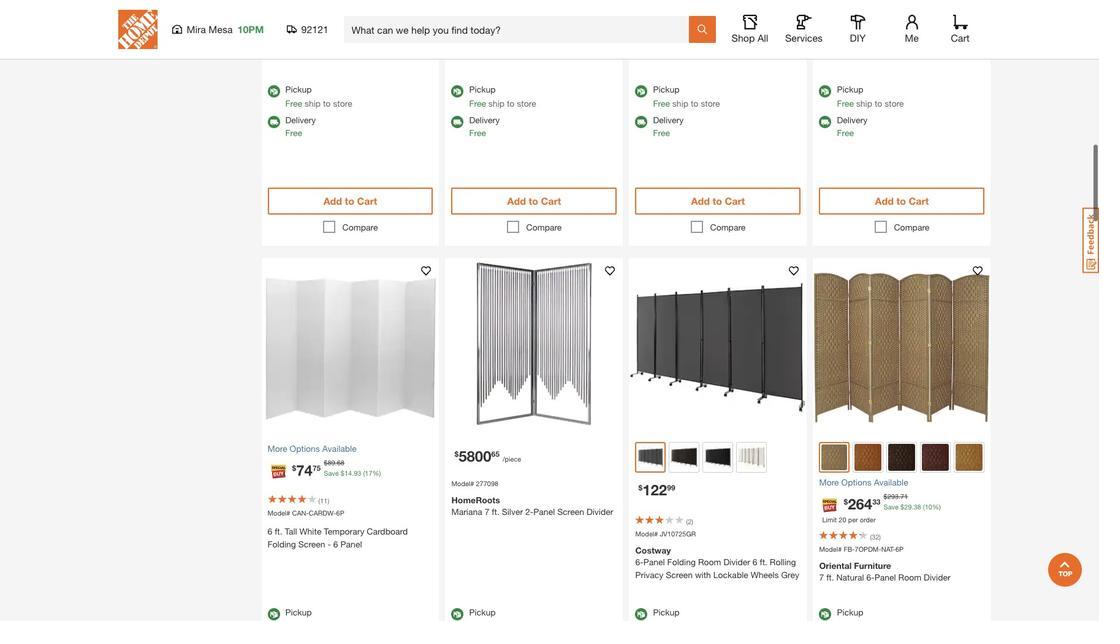Task type: locate. For each thing, give the bounding box(es) containing it.
2 vertical spatial room
[[899, 572, 922, 583]]

0 vertical spatial save
[[324, 469, 339, 477]]

save inside $ 293 . 71 save $ 29 . 38 ( 10 %) limit 20 per order
[[884, 503, 899, 511]]

ft. left silver
[[492, 506, 500, 517]]

3 available shipping image from the left
[[820, 116, 832, 128]]

screen down white
[[299, 539, 325, 549]]

0.71
[[146, 9, 163, 20]]

1 horizontal spatial )
[[692, 518, 693, 526]]

folding inside 6 ft. tall white temporary cardboard folding screen - 6 panel
[[268, 539, 296, 549]]

panel inside oriental furniture 7 ft. natural 6-panel room divider
[[875, 572, 896, 583]]

me
[[905, 32, 919, 44]]

) for 264
[[880, 533, 881, 541]]

privacy inside homcom 4-panel folding room divider 5.6 ft. walnut tone tall freestanding privacy screen panels for indoor bedroom office
[[752, 36, 780, 47]]

0 horizontal spatial )
[[328, 497, 329, 505]]

%)
[[373, 469, 381, 477], [933, 503, 941, 511]]

2 vertical spatial 6
[[753, 557, 758, 567]]

89
[[328, 459, 335, 467]]

0 horizontal spatial save
[[324, 469, 339, 477]]

mariana
[[452, 506, 482, 517]]

71
[[901, 493, 908, 501]]

bedroom
[[733, 49, 768, 60]]

save down "293"
[[884, 503, 899, 511]]

) up jv10725gr
[[692, 518, 693, 526]]

$ inside the $ 74 75
[[292, 464, 296, 473]]

more options available up '$ 264 33'
[[820, 477, 909, 488]]

( right 38
[[923, 503, 925, 511]]

privacy down the 5.6 on the right of the page
[[752, 36, 780, 47]]

costway
[[636, 545, 671, 556]]

2 horizontal spatial )
[[880, 533, 881, 541]]

6p
[[336, 509, 344, 517], [896, 545, 904, 553]]

more options available up 75
[[268, 444, 357, 454]]

1 pickup free ship to store from the left
[[285, 84, 352, 109]]

3 add from the left
[[691, 195, 710, 207]]

+
[[127, 35, 132, 45]]

homcom 4-panel folding room divider 5.6 ft. walnut tone tall freestanding privacy screen panels for indoor bedroom office
[[636, 12, 793, 60]]

0 vertical spatial privacy
[[752, 36, 780, 47]]

1 available shipping image from the left
[[452, 116, 464, 128]]

7 down homeroots on the bottom left
[[485, 506, 490, 517]]

0 vertical spatial )
[[328, 497, 329, 505]]

available shipping image
[[452, 116, 464, 128], [636, 116, 648, 128], [820, 116, 832, 128]]

2 horizontal spatial 6
[[753, 557, 758, 567]]

screen inside 6 ft. tall white temporary cardboard folding screen - 6 panel
[[299, 539, 325, 549]]

1 horizontal spatial more options available link
[[820, 476, 985, 489]]

4 add from the left
[[875, 195, 894, 207]]

6 inside costway 6-panel folding room divider 6 ft. rolling privacy screen with lockable wheels grey
[[753, 557, 758, 567]]

services button
[[785, 15, 824, 44]]

model# left can-
[[268, 509, 290, 517]]

6p up oriental furniture 7 ft. natural 6-panel room divider
[[896, 545, 904, 553]]

0 horizontal spatial %)
[[373, 469, 381, 477]]

folding for costway
[[668, 557, 696, 567]]

all right shop
[[758, 32, 769, 44]]

nat-
[[882, 545, 896, 553]]

/piece
[[503, 455, 521, 463]]

6 down model# can-cardw-6p
[[268, 526, 272, 537]]

1 vertical spatial 6
[[333, 539, 338, 549]]

save inside $ 89 . 68 save $ 14 . 93 ( 17 %)
[[324, 469, 339, 477]]

1 horizontal spatial options
[[842, 477, 872, 488]]

0 vertical spatial more
[[268, 444, 287, 454]]

privacy inside costway 6-panel folding room divider 6 ft. rolling privacy screen with lockable wheels grey
[[636, 570, 664, 580]]

0 vertical spatial %)
[[373, 469, 381, 477]]

1 horizontal spatial save
[[884, 503, 899, 511]]

0 horizontal spatial more
[[268, 444, 287, 454]]

shop all button
[[731, 15, 770, 44]]

light beige image
[[956, 444, 983, 471]]

in
[[165, 9, 172, 20]]

2 ship from the left
[[489, 98, 505, 109]]

$ for 74
[[292, 464, 296, 473]]

( up cardw-
[[319, 497, 320, 505]]

1 horizontal spatial more
[[820, 477, 839, 488]]

more options available link up 71
[[820, 476, 985, 489]]

6 right the -
[[333, 539, 338, 549]]

ft. right the 5.6 on the right of the page
[[767, 24, 775, 34]]

$ right 33 at the bottom of page
[[884, 493, 888, 501]]

the home depot logo image
[[118, 10, 157, 49]]

options for right more options available link
[[842, 477, 872, 488]]

tall left white
[[285, 526, 297, 537]]

0 vertical spatial room
[[698, 24, 721, 34]]

1 vertical spatial available
[[874, 477, 909, 488]]

ft. inside homeroots mariana 7 ft. silver 2-panel screen divider
[[492, 506, 500, 517]]

3 add to cart button from the left
[[636, 188, 801, 215]]

divider inside homeroots mariana 7 ft. silver 2-panel screen divider
[[587, 506, 613, 517]]

0 horizontal spatial all
[[155, 35, 165, 45]]

ft. inside 6 ft. tall white temporary cardboard folding screen - 6 panel
[[275, 526, 282, 537]]

5800
[[459, 448, 492, 465]]

screen inside homeroots mariana 7 ft. silver 2-panel screen divider
[[557, 506, 584, 517]]

more options available link
[[268, 442, 433, 455], [820, 476, 985, 489]]

1 vertical spatial more
[[820, 477, 839, 488]]

2 available shipping image from the left
[[636, 116, 648, 128]]

cart
[[951, 32, 970, 44], [357, 195, 377, 207], [541, 195, 561, 207], [725, 195, 745, 207], [909, 195, 929, 207]]

store
[[333, 98, 352, 109], [517, 98, 536, 109], [701, 98, 720, 109], [885, 98, 904, 109]]

1 horizontal spatial more options available
[[820, 477, 909, 488]]

all inside shop all button
[[758, 32, 769, 44]]

0 vertical spatial options
[[290, 444, 320, 454]]

0 horizontal spatial available
[[322, 444, 357, 454]]

more options available for the leftmost more options available link
[[268, 444, 357, 454]]

panel right silver
[[534, 506, 555, 517]]

4 pickup free ship to store from the left
[[837, 84, 904, 109]]

model# fb-7opdm-nat-6p
[[820, 545, 904, 553]]

( 32 )
[[870, 533, 881, 541]]

white
[[300, 526, 322, 537]]

ft. down oriental on the bottom
[[827, 572, 834, 583]]

screen left with
[[666, 570, 693, 580]]

pickup
[[285, 84, 312, 95], [469, 84, 496, 95], [653, 84, 680, 95], [837, 84, 864, 95], [285, 607, 312, 617], [469, 607, 496, 617], [653, 607, 680, 617], [837, 607, 864, 617]]

$ up 20
[[844, 497, 848, 506]]

2 compare from the left
[[526, 222, 562, 233]]

%) inside $ 293 . 71 save $ 29 . 38 ( 10 %) limit 20 per order
[[933, 503, 941, 511]]

folding up tone
[[668, 24, 696, 34]]

6- down costway
[[636, 557, 644, 567]]

7 down oriental on the bottom
[[820, 572, 824, 583]]

oriental
[[820, 560, 852, 571]]

20
[[839, 516, 847, 524]]

save down 89
[[324, 469, 339, 477]]

2 vertical spatial )
[[880, 533, 881, 541]]

add
[[324, 195, 342, 207], [507, 195, 526, 207], [691, 195, 710, 207], [875, 195, 894, 207]]

dark red image
[[923, 444, 949, 471]]

room for with
[[698, 557, 721, 567]]

all right view
[[155, 35, 165, 45]]

1 horizontal spatial %)
[[933, 503, 941, 511]]

room inside homcom 4-panel folding room divider 5.6 ft. walnut tone tall freestanding privacy screen panels for indoor bedroom office
[[698, 24, 721, 34]]

delivery free
[[285, 115, 316, 138], [469, 115, 500, 138], [653, 115, 684, 138], [837, 115, 868, 138]]

0 horizontal spatial tall
[[285, 526, 297, 537]]

options
[[290, 444, 320, 454], [842, 477, 872, 488]]

1 horizontal spatial 6-
[[867, 572, 875, 583]]

2 horizontal spatial available shipping image
[[820, 116, 832, 128]]

6 up "wheels"
[[753, 557, 758, 567]]

68
[[337, 459, 345, 467]]

model# up costway
[[636, 530, 658, 538]]

1 vertical spatial 7
[[820, 572, 824, 583]]

model# up homeroots on the bottom left
[[452, 480, 474, 488]]

0 horizontal spatial options
[[290, 444, 320, 454]]

( right '93'
[[363, 469, 365, 477]]

( for model# jv10725gr
[[686, 518, 688, 526]]

1 vertical spatial more options available
[[820, 477, 909, 488]]

options for the leftmost more options available link
[[290, 444, 320, 454]]

1 vertical spatial )
[[692, 518, 693, 526]]

brown image
[[671, 444, 698, 471]]

model#
[[452, 480, 474, 488], [268, 509, 290, 517], [636, 530, 658, 538], [820, 545, 842, 553]]

7 for homeroots
[[485, 506, 490, 517]]

$ for 89
[[324, 459, 328, 467]]

room
[[698, 24, 721, 34], [698, 557, 721, 567], [899, 572, 922, 583]]

0 horizontal spatial privacy
[[636, 570, 664, 580]]

7 inside homeroots mariana 7 ft. silver 2-panel screen divider
[[485, 506, 490, 517]]

available
[[322, 444, 357, 454], [874, 477, 909, 488]]

1 add from the left
[[324, 195, 342, 207]]

1 horizontal spatial privacy
[[752, 36, 780, 47]]

3 store from the left
[[701, 98, 720, 109]]

more for the leftmost more options available link
[[268, 444, 287, 454]]

293
[[888, 493, 899, 501]]

panel down costway
[[644, 557, 665, 567]]

1 horizontal spatial all
[[758, 32, 769, 44]]

2 delivery from the left
[[469, 115, 500, 125]]

available for pickup image
[[268, 86, 280, 98], [820, 86, 832, 98], [268, 608, 280, 621], [452, 608, 464, 621]]

available up "293"
[[874, 477, 909, 488]]

more for right more options available link
[[820, 477, 839, 488]]

add to cart
[[324, 195, 377, 207], [507, 195, 561, 207], [691, 195, 745, 207], [875, 195, 929, 207]]

2 vertical spatial folding
[[668, 557, 696, 567]]

2 store from the left
[[517, 98, 536, 109]]

privacy down costway
[[636, 570, 664, 580]]

0 horizontal spatial 7
[[485, 506, 490, 517]]

services
[[785, 32, 823, 44]]

0 horizontal spatial more options available
[[268, 444, 357, 454]]

cardboard
[[367, 526, 408, 537]]

1 vertical spatial more options available link
[[820, 476, 985, 489]]

1 delivery free from the left
[[285, 115, 316, 138]]

available for pickup image
[[452, 86, 464, 98], [636, 86, 648, 98], [636, 608, 648, 621], [820, 608, 832, 621]]

$ inside $ 5800 65 /piece
[[455, 450, 459, 459]]

panel down furniture
[[875, 572, 896, 583]]

1 vertical spatial folding
[[268, 539, 296, 549]]

panel down homcom
[[644, 24, 665, 34]]

0 vertical spatial 7
[[485, 506, 490, 517]]

grey image
[[638, 445, 664, 471]]

1 vertical spatial room
[[698, 557, 721, 567]]

add to cart button
[[268, 188, 433, 215], [452, 188, 617, 215], [636, 188, 801, 215], [820, 188, 985, 215]]

folding up with
[[668, 557, 696, 567]]

options up '264' at the right bottom of the page
[[842, 477, 872, 488]]

folding inside costway 6-panel folding room divider 6 ft. rolling privacy screen with lockable wheels grey
[[668, 557, 696, 567]]

screen right 2-
[[557, 506, 584, 517]]

ft. left white
[[275, 526, 282, 537]]

panel inside homeroots mariana 7 ft. silver 2-panel screen divider
[[534, 506, 555, 517]]

0 horizontal spatial available shipping image
[[452, 116, 464, 128]]

4 ship from the left
[[857, 98, 873, 109]]

options up 74
[[290, 444, 320, 454]]

%) inside $ 89 . 68 save $ 14 . 93 ( 17 %)
[[373, 469, 381, 477]]

model# up oriental on the bottom
[[820, 545, 842, 553]]

more options available
[[268, 444, 357, 454], [820, 477, 909, 488]]

%) right '93'
[[373, 469, 381, 477]]

pickup free ship to store
[[285, 84, 352, 109], [469, 84, 536, 109], [653, 84, 720, 109], [837, 84, 904, 109]]

$
[[455, 450, 459, 459], [324, 459, 328, 467], [292, 464, 296, 473], [341, 469, 345, 477], [639, 483, 643, 493], [884, 493, 888, 501], [844, 497, 848, 506], [901, 503, 905, 511]]

divider
[[724, 24, 751, 34], [587, 506, 613, 517], [724, 557, 751, 567], [924, 572, 951, 583]]

6p up temporary
[[336, 509, 344, 517]]

2 add to cart button from the left
[[452, 188, 617, 215]]

0 vertical spatial folding
[[668, 24, 696, 34]]

( up 7opdm-
[[870, 533, 872, 541]]

tall up for
[[685, 36, 697, 47]]

folding down can-
[[268, 539, 296, 549]]

divider inside costway 6-panel folding room divider 6 ft. rolling privacy screen with lockable wheels grey
[[724, 557, 751, 567]]

0 vertical spatial available
[[322, 444, 357, 454]]

panel down temporary
[[341, 539, 362, 549]]

.
[[335, 459, 337, 467], [352, 469, 354, 477], [899, 493, 901, 501], [912, 503, 914, 511]]

1 horizontal spatial 6p
[[896, 545, 904, 553]]

4 store from the left
[[885, 98, 904, 109]]

ft.
[[767, 24, 775, 34], [492, 506, 500, 517], [275, 526, 282, 537], [760, 557, 768, 567], [827, 572, 834, 583]]

92121
[[301, 23, 329, 35]]

6- down furniture
[[867, 572, 875, 583]]

$ for 264
[[844, 497, 848, 506]]

0 vertical spatial 6p
[[336, 509, 344, 517]]

0 vertical spatial tall
[[685, 36, 697, 47]]

cart link
[[947, 15, 974, 44]]

model# for model# 277098
[[452, 480, 474, 488]]

) up cardw-
[[328, 497, 329, 505]]

tall inside 6 ft. tall white temporary cardboard folding screen - 6 panel
[[285, 526, 297, 537]]

$ inside '$ 264 33'
[[844, 497, 848, 506]]

delivery
[[285, 115, 316, 125], [469, 115, 500, 125], [653, 115, 684, 125], [837, 115, 868, 125]]

0 vertical spatial 6-
[[636, 557, 644, 567]]

panel inside homcom 4-panel folding room divider 5.6 ft. walnut tone tall freestanding privacy screen panels for indoor bedroom office
[[644, 24, 665, 34]]

) for 74
[[328, 497, 329, 505]]

available up 68
[[322, 444, 357, 454]]

$ inside the $ 122 99
[[639, 483, 643, 493]]

%) right 38
[[933, 503, 941, 511]]

1 horizontal spatial tall
[[685, 36, 697, 47]]

6-
[[636, 557, 644, 567], [867, 572, 875, 583]]

homeroots mariana 7 ft. silver 2-panel screen divider
[[452, 495, 613, 517]]

3 add to cart from the left
[[691, 195, 745, 207]]

0 horizontal spatial 6-
[[636, 557, 644, 567]]

screen
[[636, 49, 662, 60], [557, 506, 584, 517], [299, 539, 325, 549], [666, 570, 693, 580]]

folding inside homcom 4-panel folding room divider 5.6 ft. walnut tone tall freestanding privacy screen panels for indoor bedroom office
[[668, 24, 696, 34]]

3 ship from the left
[[673, 98, 689, 109]]

$ left 99
[[639, 483, 643, 493]]

3 delivery free from the left
[[653, 115, 684, 138]]

7 inside oriental furniture 7 ft. natural 6-panel room divider
[[820, 572, 824, 583]]

17
[[365, 469, 373, 477]]

1 vertical spatial tall
[[285, 526, 297, 537]]

3 delivery from the left
[[653, 115, 684, 125]]

ft. inside oriental furniture 7 ft. natural 6-panel room divider
[[827, 572, 834, 583]]

92121 button
[[287, 23, 329, 36]]

$ left 75
[[292, 464, 296, 473]]

panels
[[665, 49, 691, 60]]

tall inside homcom 4-panel folding room divider 5.6 ft. walnut tone tall freestanding privacy screen panels for indoor bedroom office
[[685, 36, 697, 47]]

1 horizontal spatial 7
[[820, 572, 824, 583]]

4 add to cart button from the left
[[820, 188, 985, 215]]

1 vertical spatial 6-
[[867, 572, 875, 583]]

more options available link up 68
[[268, 442, 433, 455]]

1 vertical spatial %)
[[933, 503, 941, 511]]

( up jv10725gr
[[686, 518, 688, 526]]

$ up model# 277098
[[455, 450, 459, 459]]

6-panel folding room divider 6 ft. rolling privacy screen with lockable wheels grey image
[[629, 258, 807, 436]]

privacy
[[752, 36, 780, 47], [636, 570, 664, 580]]

1 vertical spatial save
[[884, 503, 899, 511]]

1 vertical spatial options
[[842, 477, 872, 488]]

$ right 75
[[324, 459, 328, 467]]

1 horizontal spatial available
[[874, 477, 909, 488]]

1 store from the left
[[333, 98, 352, 109]]

0 vertical spatial more options available link
[[268, 442, 433, 455]]

screen down the walnut
[[636, 49, 662, 60]]

room inside costway 6-panel folding room divider 6 ft. rolling privacy screen with lockable wheels grey
[[698, 557, 721, 567]]

office
[[771, 49, 793, 60]]

) up 7opdm-
[[880, 533, 881, 541]]

(
[[363, 469, 365, 477], [319, 497, 320, 505], [923, 503, 925, 511], [686, 518, 688, 526], [870, 533, 872, 541]]

1 horizontal spatial available shipping image
[[636, 116, 648, 128]]

model# for model# jv10725gr
[[636, 530, 658, 538]]

0 horizontal spatial 6
[[268, 526, 272, 537]]

1 vertical spatial 6p
[[896, 545, 904, 553]]

ft. up "wheels"
[[760, 557, 768, 567]]

0 vertical spatial more options available
[[268, 444, 357, 454]]

1 vertical spatial privacy
[[636, 570, 664, 580]]

all
[[758, 32, 769, 44], [155, 35, 165, 45]]



Task type: vqa. For each thing, say whether or not it's contained in the screenshot.
Circular in the 10 Tools Included Drill Driver, Impact Driver, Blower, Light, Bluetooth Speaker, Oscillating Tool, Grinder, Circular Saw, Reciprocating Saw and Wet Dry Vacuum included.
no



Task type: describe. For each thing, give the bounding box(es) containing it.
0 horizontal spatial more options available link
[[268, 442, 433, 455]]

1 add to cart from the left
[[324, 195, 377, 207]]

2 add to cart from the left
[[507, 195, 561, 207]]

0.71 in
[[146, 9, 172, 20]]

$ for 122
[[639, 483, 643, 493]]

32
[[872, 533, 880, 541]]

view
[[135, 35, 153, 45]]

all inside + view all link
[[155, 35, 165, 45]]

75
[[313, 464, 321, 473]]

( for model# can-cardw-6p
[[319, 497, 320, 505]]

save for 293
[[884, 503, 899, 511]]

2 delivery free from the left
[[469, 115, 500, 138]]

93
[[354, 469, 361, 477]]

4-
[[636, 24, 644, 34]]

10
[[925, 503, 933, 511]]

4 delivery from the left
[[837, 115, 868, 125]]

122
[[643, 482, 667, 499]]

$ down 71
[[901, 503, 905, 511]]

38
[[914, 503, 921, 511]]

model# for model# fb-7opdm-nat-6p
[[820, 545, 842, 553]]

11
[[320, 497, 328, 505]]

per
[[848, 516, 858, 524]]

folding for homcom
[[668, 24, 696, 34]]

7 for oriental furniture
[[820, 572, 824, 583]]

temporary
[[324, 526, 364, 537]]

mesa
[[209, 23, 233, 35]]

fb-
[[844, 545, 855, 553]]

order
[[860, 516, 876, 524]]

furniture
[[854, 560, 892, 571]]

black image
[[705, 444, 732, 471]]

mariana 7 ft. silver 2-panel screen divider image
[[445, 258, 623, 436]]

264
[[848, 495, 873, 513]]

3 compare from the left
[[710, 222, 746, 233]]

7 ft. natural 6-panel room divider image
[[813, 258, 991, 436]]

99
[[667, 483, 675, 493]]

freestanding
[[700, 36, 750, 47]]

with
[[695, 570, 711, 580]]

6- inside oriental furniture 7 ft. natural 6-panel room divider
[[867, 572, 875, 583]]

available shipping image
[[268, 116, 280, 128]]

( inside $ 293 . 71 save $ 29 . 38 ( 10 %) limit 20 per order
[[923, 503, 925, 511]]

screen inside costway 6-panel folding room divider 6 ft. rolling privacy screen with lockable wheels grey
[[666, 570, 693, 580]]

+ view all link
[[120, 27, 243, 53]]

1 add to cart button from the left
[[268, 188, 433, 215]]

can-
[[292, 509, 309, 517]]

cardw-
[[309, 509, 336, 517]]

ft. inside homcom 4-panel folding room divider 5.6 ft. walnut tone tall freestanding privacy screen panels for indoor bedroom office
[[767, 24, 775, 34]]

divider inside homcom 4-panel folding room divider 5.6 ft. walnut tone tall freestanding privacy screen panels for indoor bedroom office
[[724, 24, 751, 34]]

room inside oriental furniture 7 ft. natural 6-panel room divider
[[899, 572, 922, 583]]

+ view all
[[127, 35, 165, 45]]

4 compare from the left
[[894, 222, 930, 233]]

5.6
[[753, 24, 765, 34]]

lockable
[[714, 570, 749, 580]]

29
[[905, 503, 912, 511]]

diy
[[850, 32, 866, 44]]

4 add to cart from the left
[[875, 195, 929, 207]]

ft. inside costway 6-panel folding room divider 6 ft. rolling privacy screen with lockable wheels grey
[[760, 557, 768, 567]]

0.71 in link
[[146, 9, 172, 20]]

3 pickup free ship to store from the left
[[653, 84, 720, 109]]

14
[[345, 469, 352, 477]]

33
[[873, 497, 881, 506]]

homcom
[[636, 12, 677, 22]]

4 delivery free from the left
[[837, 115, 868, 138]]

panel inside 6 ft. tall white temporary cardboard folding screen - 6 panel
[[341, 539, 362, 549]]

65
[[492, 450, 500, 459]]

%) for 10
[[933, 503, 941, 511]]

model# 277098
[[452, 480, 499, 488]]

( 11 )
[[319, 497, 329, 505]]

limit
[[823, 516, 837, 524]]

7opdm-
[[855, 545, 882, 553]]

available shipping image for 4th add to cart button
[[820, 116, 832, 128]]

( for model# fb-7opdm-nat-6p
[[870, 533, 872, 541]]

6- inside costway 6-panel folding room divider 6 ft. rolling privacy screen with lockable wheels grey
[[636, 557, 644, 567]]

What can we help you find today? search field
[[352, 17, 688, 42]]

6 ft. tall white temporary cardboard folding screen - 6 panel
[[268, 526, 408, 549]]

mira mesa 10pm
[[187, 23, 264, 35]]

more options available for right more options available link
[[820, 477, 909, 488]]

for
[[693, 49, 703, 60]]

grey
[[781, 570, 800, 580]]

10pm
[[238, 23, 264, 35]]

$ 89 . 68 save $ 14 . 93 ( 17 %)
[[324, 459, 381, 477]]

silver
[[502, 506, 523, 517]]

available shipping image for second add to cart button from left
[[452, 116, 464, 128]]

walnut
[[636, 36, 662, 47]]

dark mocha image
[[889, 444, 916, 471]]

1 compare from the left
[[343, 222, 378, 233]]

rolling
[[770, 557, 796, 567]]

2 add from the left
[[507, 195, 526, 207]]

jv10725gr
[[660, 530, 696, 538]]

-
[[328, 539, 331, 549]]

$ for 5800
[[455, 450, 459, 459]]

available shipping image for 3rd add to cart button
[[636, 116, 648, 128]]

diy button
[[839, 15, 878, 44]]

$ for 293
[[884, 493, 888, 501]]

$ down 68
[[341, 469, 345, 477]]

( inside $ 89 . 68 save $ 14 . 93 ( 17 %)
[[363, 469, 365, 477]]

natural image
[[822, 445, 848, 471]]

mira
[[187, 23, 206, 35]]

model# for model# can-cardw-6p
[[268, 509, 290, 517]]

wheels
[[751, 570, 779, 580]]

( 2 )
[[686, 518, 693, 526]]

shop all
[[732, 32, 769, 44]]

%) for 17
[[373, 469, 381, 477]]

$ 293 . 71 save $ 29 . 38 ( 10 %) limit 20 per order
[[823, 493, 941, 524]]

save for 89
[[324, 469, 339, 477]]

shop
[[732, 32, 755, 44]]

$ 5800 65 /piece
[[455, 448, 521, 465]]

model# can-cardw-6p
[[268, 509, 344, 517]]

$ 122 99
[[639, 482, 675, 499]]

0 horizontal spatial 6p
[[336, 509, 344, 517]]

2
[[688, 518, 692, 526]]

$ 264 33
[[844, 495, 881, 513]]

costway 6-panel folding room divider 6 ft. rolling privacy screen with lockable wheels grey
[[636, 545, 800, 580]]

homeroots
[[452, 495, 500, 505]]

feedback link image
[[1083, 207, 1099, 273]]

6 ft. tall white temporary cardboard folding screen - 6 panel image
[[262, 258, 439, 436]]

oriental furniture 7 ft. natural 6-panel room divider
[[820, 560, 951, 583]]

1 delivery from the left
[[285, 115, 316, 125]]

2 pickup free ship to store from the left
[[469, 84, 536, 109]]

white image
[[739, 444, 766, 471]]

indoor
[[706, 49, 730, 60]]

dark beige image
[[855, 444, 882, 471]]

1 horizontal spatial 6
[[333, 539, 338, 549]]

tone
[[664, 36, 683, 47]]

natural
[[837, 572, 864, 583]]

277098
[[476, 480, 499, 488]]

2-
[[526, 506, 534, 517]]

0 vertical spatial 6
[[268, 526, 272, 537]]

divider inside oriental furniture 7 ft. natural 6-panel room divider
[[924, 572, 951, 583]]

panel inside costway 6-panel folding room divider 6 ft. rolling privacy screen with lockable wheels grey
[[644, 557, 665, 567]]

room for freestanding
[[698, 24, 721, 34]]

6 ft. tall white temporary cardboard folding screen - 6 panel link
[[268, 525, 433, 551]]

screen inside homcom 4-panel folding room divider 5.6 ft. walnut tone tall freestanding privacy screen panels for indoor bedroom office
[[636, 49, 662, 60]]

me button
[[893, 15, 932, 44]]

$ 74 75
[[292, 462, 321, 479]]

74
[[296, 462, 313, 479]]

model# jv10725gr
[[636, 530, 696, 538]]

1 ship from the left
[[305, 98, 321, 109]]



